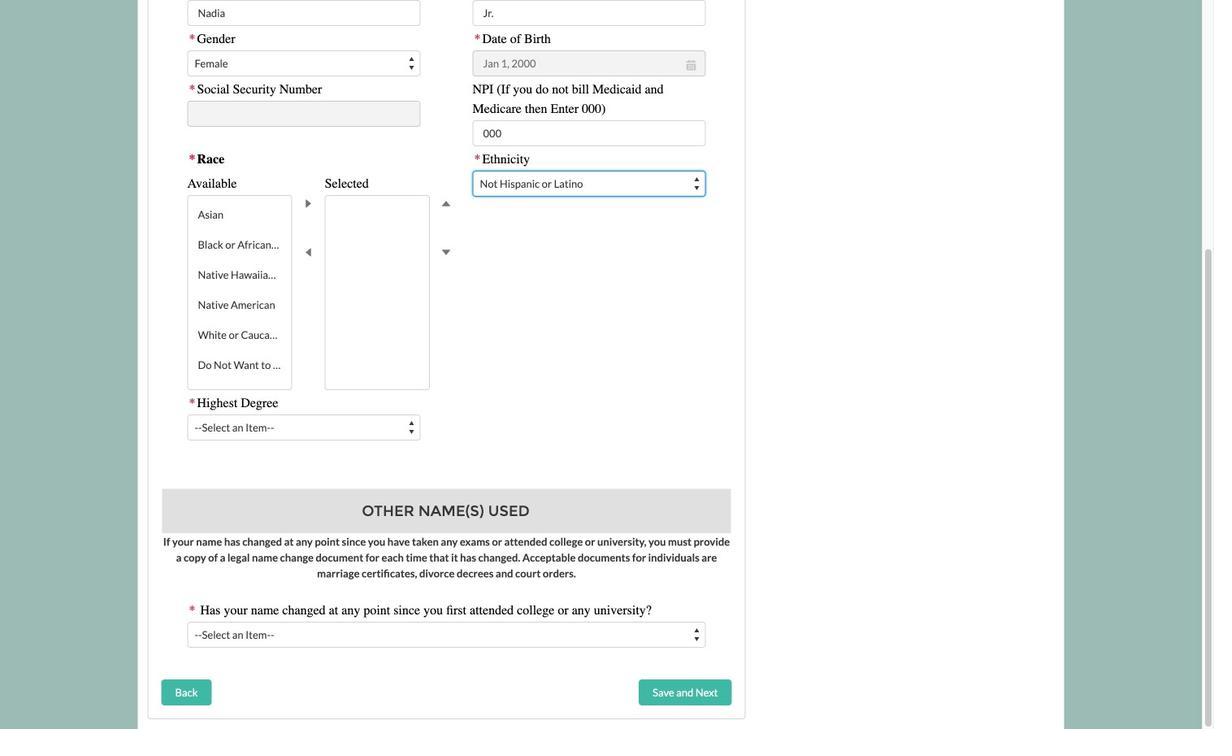 Task type: vqa. For each thing, say whether or not it's contained in the screenshot.
menu
no



Task type: describe. For each thing, give the bounding box(es) containing it.
1 horizontal spatial group
[[473, 26, 706, 76]]

0 horizontal spatial group
[[187, 146, 462, 390]]



Task type: locate. For each thing, give the bounding box(es) containing it.
0 vertical spatial group
[[473, 26, 706, 76]]

list box
[[188, 199, 292, 379]]

1 vertical spatial group
[[187, 146, 462, 390]]

None text field
[[187, 0, 421, 26], [473, 0, 706, 26], [473, 50, 706, 76], [187, 101, 421, 127], [473, 120, 706, 146], [187, 0, 421, 26], [473, 0, 706, 26], [473, 50, 706, 76], [187, 101, 421, 127], [473, 120, 706, 146]]

group
[[473, 26, 706, 76], [187, 146, 462, 390]]

required element
[[189, 152, 196, 167]]



